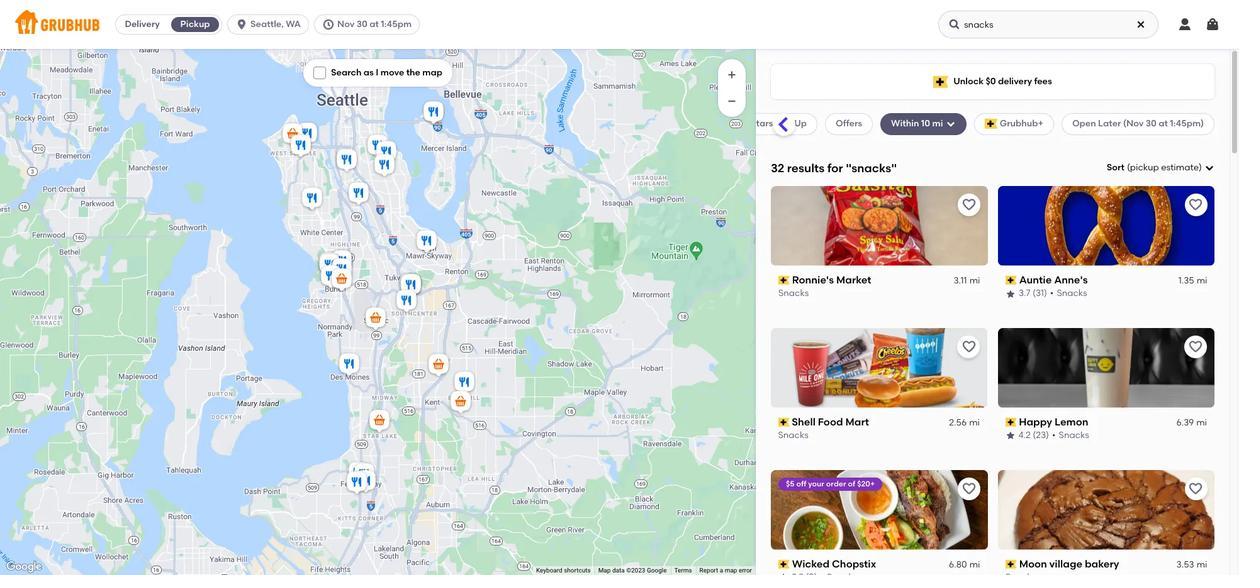 Task type: vqa. For each thing, say whether or not it's contained in the screenshot.
• SNACKS to the bottom
yes



Task type: describe. For each thing, give the bounding box(es) containing it.
marina market & deli image
[[336, 351, 362, 379]]

save this restaurant button for shell food mart
[[957, 336, 980, 359]]

subscription pass image for auntie anne's
[[1005, 276, 1016, 285]]

grubhub plus flag logo image for unlock $0 delivery fees
[[933, 76, 948, 88]]

Search for food, convenience, alcohol... search field
[[938, 11, 1159, 38]]

the spot west seattle image
[[294, 121, 319, 148]]

6.39 mi
[[1177, 418, 1207, 429]]

snacks down lemon
[[1059, 431, 1089, 441]]

10
[[921, 118, 930, 129]]

google
[[647, 568, 667, 575]]

(31)
[[1032, 288, 1047, 299]]

jamba image
[[397, 272, 422, 299]]

open
[[1072, 118, 1096, 129]]

shell food mart logo image
[[771, 328, 988, 408]]

chandala thai cuisine image
[[365, 132, 390, 160]]

happy lemon image
[[299, 185, 324, 213]]

report a map error link
[[700, 568, 752, 575]]

1 horizontal spatial save this restaurant image
[[1188, 340, 1203, 355]]

bakery
[[1085, 559, 1119, 571]]

up
[[794, 118, 807, 129]]

within
[[891, 118, 919, 129]]

grubhub+
[[1000, 118, 1043, 129]]

data
[[612, 568, 625, 575]]

2 horizontal spatial svg image
[[1205, 17, 1220, 32]]

delivery
[[998, 76, 1032, 87]]

auntie anne's
[[1019, 274, 1088, 286]]

svg image inside nov 30 at 1:45pm button
[[322, 18, 335, 31]]

ronnie's market image
[[318, 263, 343, 291]]

nothing bundt cakes image
[[394, 288, 419, 316]]

1:45pm)
[[1170, 118, 1204, 129]]

$0
[[986, 76, 996, 87]]

subscription pass image for wicked chopstix
[[778, 561, 790, 569]]

3.7 (31)
[[1019, 288, 1047, 299]]

as
[[364, 67, 374, 78]]

results
[[787, 161, 825, 175]]

3.11 mi
[[954, 276, 980, 286]]

mi for wicked chopstix
[[970, 560, 980, 571]]

minus icon image
[[726, 95, 738, 108]]

espresso by design image
[[334, 147, 359, 175]]

shortcuts
[[564, 568, 591, 575]]

lemon
[[1055, 416, 1088, 428]]

the
[[406, 67, 420, 78]]

seattle, wa button
[[227, 14, 314, 35]]

off
[[796, 480, 806, 489]]

mart
[[846, 416, 869, 428]]

save this restaurant button for auntie anne's
[[1184, 194, 1207, 216]]

wicked chopstix logo image
[[771, 470, 988, 550]]

bag o' crab image
[[452, 370, 477, 397]]

pho tai vietnamese restaurant-federal way image
[[346, 460, 371, 488]]

• for auntie
[[1050, 288, 1053, 299]]

search
[[331, 67, 361, 78]]

unlock
[[954, 76, 984, 87]]

dairy queen image
[[316, 251, 341, 278]]

happy lemon
[[1019, 416, 1088, 428]]

"snacks"
[[846, 161, 897, 175]]

mi for moon village bakery
[[1196, 560, 1207, 571]]

search as i move the map
[[331, 67, 442, 78]]

stars
[[751, 118, 773, 129]]

google image
[[3, 559, 45, 576]]

1.35 mi
[[1178, 276, 1207, 286]]

within 10 mi
[[891, 118, 943, 129]]

star icon image for auntie anne's
[[1005, 289, 1015, 299]]

offers
[[836, 118, 862, 129]]

1 horizontal spatial map
[[725, 568, 737, 575]]

palace korean restaurant image
[[351, 462, 377, 489]]

auntie anne's image
[[398, 272, 423, 300]]

extramile image
[[367, 408, 392, 436]]

snacks down anne's
[[1057, 288, 1087, 299]]

jacksons #633 (84th ave/224th st) image
[[426, 352, 451, 380]]

map data ©2023 google
[[598, 568, 667, 575]]

• snacks for lemon
[[1052, 431, 1089, 441]]

order
[[826, 480, 846, 489]]

2.56
[[950, 418, 967, 429]]

star icon image for happy lemon
[[1005, 431, 1015, 441]]

wicked chopstix
[[792, 559, 876, 571]]

map
[[598, 568, 611, 575]]

3.53
[[1176, 560, 1194, 571]]

plus icon image
[[726, 69, 738, 81]]

shell food mart image
[[329, 267, 354, 294]]

mi for ronnie's market
[[970, 276, 980, 286]]

main navigation navigation
[[0, 0, 1239, 49]]

moon village bakery logo image
[[998, 470, 1215, 550]]

later
[[1098, 118, 1121, 129]]

fees
[[1034, 76, 1052, 87]]

house of naku image
[[288, 132, 313, 160]]

la michoacana classic image
[[344, 470, 369, 497]]

mawadda cafe image
[[329, 248, 354, 276]]

keyboard
[[536, 568, 562, 575]]

auntie anne's logo image
[[998, 186, 1215, 266]]

save this restaurant button for ronnie's market
[[957, 194, 980, 216]]

6.80
[[949, 560, 967, 571]]

pickup
[[180, 19, 210, 30]]

wicked
[[792, 559, 829, 571]]

error
[[739, 568, 752, 575]]

4 stars and up
[[743, 118, 807, 129]]

star icon image for wicked chopstix
[[778, 573, 789, 576]]

$20+
[[857, 480, 875, 489]]

tutta bella (columbia city) image
[[373, 139, 399, 166]]

(
[[1127, 162, 1130, 173]]

3.53 mi
[[1176, 560, 1207, 571]]

save this restaurant image for moon village bakery
[[1188, 482, 1203, 497]]

ronnie's market
[[792, 274, 871, 286]]

$5
[[786, 480, 795, 489]]

nov 30 at 1:45pm button
[[314, 14, 425, 35]]

mi for auntie anne's
[[1196, 276, 1207, 286]]

)
[[1199, 162, 1202, 173]]

sort
[[1107, 162, 1125, 173]]

chopstix
[[832, 559, 876, 571]]

3.11
[[954, 276, 967, 286]]

keyboard shortcuts button
[[536, 567, 591, 576]]

1 horizontal spatial 30
[[1146, 118, 1157, 129]]

for
[[827, 161, 843, 175]]

4.2 (23)
[[1019, 431, 1049, 441]]

delivery button
[[116, 14, 169, 35]]

tacos el hass image
[[317, 252, 342, 280]]

happy lemon logo image
[[998, 328, 1215, 408]]



Task type: locate. For each thing, give the bounding box(es) containing it.
antojitos michalisco 1st ave image
[[329, 248, 354, 276]]

shell food mart
[[792, 416, 869, 428]]

1 vertical spatial map
[[725, 568, 737, 575]]

sort ( pickup estimate )
[[1107, 162, 1202, 173]]

star icon image left 3.7
[[1005, 289, 1015, 299]]

$5 off your order of $20+
[[786, 480, 875, 489]]

• snacks down lemon
[[1052, 431, 1089, 441]]

terms link
[[674, 568, 692, 575]]

0 vertical spatial map
[[422, 67, 442, 78]]

subscription pass image
[[778, 276, 790, 285], [1005, 276, 1016, 285], [1005, 418, 1016, 427], [778, 561, 790, 569], [1005, 561, 1016, 569]]

terms
[[674, 568, 692, 575]]

ronnie's market logo image
[[771, 186, 988, 266]]

pickup
[[1130, 162, 1159, 173]]

None field
[[1107, 162, 1215, 175]]

0 vertical spatial • snacks
[[1050, 288, 1087, 299]]

32 results for "snacks"
[[771, 161, 897, 175]]

seattle,
[[251, 19, 284, 30]]

map region
[[0, 0, 815, 576]]

subscription pass image for ronnie's market
[[778, 276, 790, 285]]

0 vertical spatial at
[[370, 19, 379, 30]]

save this restaurant image
[[961, 197, 976, 213], [1188, 197, 1203, 213], [961, 340, 976, 355], [1188, 482, 1203, 497]]

(23)
[[1033, 431, 1049, 441]]

1 vertical spatial grubhub plus flag logo image
[[985, 119, 997, 129]]

save this restaurant button
[[957, 194, 980, 216], [1184, 194, 1207, 216], [957, 336, 980, 359], [1184, 336, 1207, 359], [957, 478, 980, 501], [1184, 478, 1207, 501]]

none field containing sort
[[1107, 162, 1215, 175]]

seattle, wa
[[251, 19, 301, 30]]

keyboard shortcuts
[[536, 568, 591, 575]]

at left 1:45pm)
[[1159, 118, 1168, 129]]

0 horizontal spatial map
[[422, 67, 442, 78]]

subscription pass image left ronnie's
[[778, 276, 790, 285]]

grubhub plus flag logo image left unlock
[[933, 76, 948, 88]]

6.39
[[1177, 418, 1194, 429]]

0 vertical spatial grubhub plus flag logo image
[[933, 76, 948, 88]]

save this restaurant image for ronnie's market
[[961, 197, 976, 213]]

0 horizontal spatial at
[[370, 19, 379, 30]]

svg image
[[322, 18, 335, 31], [948, 18, 961, 31], [1136, 20, 1146, 30], [946, 119, 956, 129], [1204, 163, 1215, 173]]

32
[[771, 161, 784, 175]]

snacks down subscription pass icon
[[778, 431, 809, 441]]

star icon image right error
[[778, 573, 789, 576]]

subscription pass image left happy
[[1005, 418, 1016, 427]]

star icon image left 4.2
[[1005, 431, 1015, 441]]

mi
[[932, 118, 943, 129], [970, 276, 980, 286], [1196, 276, 1207, 286], [970, 418, 980, 429], [1196, 418, 1207, 429], [970, 560, 980, 571], [1196, 560, 1207, 571]]

mi right 1.35
[[1196, 276, 1207, 286]]

auntie
[[1019, 274, 1051, 286]]

move
[[381, 67, 404, 78]]

mi right 2.56
[[970, 418, 980, 429]]

30 right (nov
[[1146, 118, 1157, 129]]

7 eleven image
[[280, 121, 305, 149]]

at
[[370, 19, 379, 30], [1159, 118, 1168, 129]]

nov
[[337, 19, 354, 30]]

1 vertical spatial •
[[1052, 431, 1056, 441]]

0 horizontal spatial grubhub plus flag logo image
[[933, 76, 948, 88]]

grubhub plus flag logo image for grubhub+
[[985, 119, 997, 129]]

moon village bakery
[[1019, 559, 1119, 571]]

grubhub plus flag logo image left grubhub+ on the right top
[[985, 119, 997, 129]]

6.80 mi
[[949, 560, 980, 571]]

happy
[[1019, 416, 1052, 428]]

subscription pass image left auntie
[[1005, 276, 1016, 285]]

1 vertical spatial save this restaurant image
[[961, 482, 976, 497]]

map
[[422, 67, 442, 78], [725, 568, 737, 575]]

mi right 3.53
[[1196, 560, 1207, 571]]

unlock $0 delivery fees
[[954, 76, 1052, 87]]

ronnie's
[[792, 274, 834, 286]]

• right (31)
[[1050, 288, 1053, 299]]

1 vertical spatial 30
[[1146, 118, 1157, 129]]

mi right 3.11
[[970, 276, 980, 286]]

snacks
[[778, 288, 809, 299], [1057, 288, 1087, 299], [778, 431, 809, 441], [1059, 431, 1089, 441]]

• for happy
[[1052, 431, 1056, 441]]

moon
[[1019, 559, 1047, 571]]

wa
[[286, 19, 301, 30]]

map right the
[[422, 67, 442, 78]]

wicked chopstix image
[[372, 152, 397, 180]]

4.2
[[1019, 431, 1031, 441]]

1 horizontal spatial svg image
[[1177, 17, 1193, 32]]

30 right nov
[[357, 19, 367, 30]]

report a map error
[[700, 568, 752, 575]]

0 vertical spatial 30
[[357, 19, 367, 30]]

uncle eddie's image
[[346, 180, 371, 208]]

1 vertical spatial • snacks
[[1052, 431, 1089, 441]]

30 inside button
[[357, 19, 367, 30]]

0 horizontal spatial svg image
[[235, 18, 248, 31]]

just poke image
[[421, 99, 446, 127]]

• snacks down anne's
[[1050, 288, 1087, 299]]

1 horizontal spatial at
[[1159, 118, 1168, 129]]

at inside button
[[370, 19, 379, 30]]

0 vertical spatial star icon image
[[1005, 289, 1015, 299]]

76 grocery store image
[[448, 389, 473, 417]]

estimate
[[1161, 162, 1199, 173]]

subscription pass image
[[778, 418, 790, 427]]

anne's
[[1054, 274, 1088, 286]]

mi for shell food mart
[[970, 418, 980, 429]]

0 vertical spatial save this restaurant image
[[1188, 340, 1203, 355]]

mi right the 6.80
[[970, 560, 980, 571]]

village
[[1049, 559, 1082, 571]]

subscription pass image for moon village bakery
[[1005, 561, 1016, 569]]

star icon image
[[1005, 289, 1015, 299], [1005, 431, 1015, 441], [778, 573, 789, 576]]

(nov
[[1123, 118, 1144, 129]]

your
[[808, 480, 824, 489]]

save this restaurant button for moon village bakery
[[1184, 478, 1207, 501]]

1 vertical spatial star icon image
[[1005, 431, 1015, 441]]

royce' washington - westfield southcenter mall image
[[398, 272, 423, 300]]

save this restaurant image for auntie anne's
[[1188, 197, 1203, 213]]

report
[[700, 568, 718, 575]]

0 vertical spatial •
[[1050, 288, 1053, 299]]

• right the (23)
[[1052, 431, 1056, 441]]

4
[[743, 118, 749, 129]]

grubhub plus flag logo image
[[933, 76, 948, 88], [985, 119, 997, 129]]

save this restaurant image for shell food mart
[[961, 340, 976, 355]]

open later (nov 30 at 1:45pm)
[[1072, 118, 1204, 129]]

moon village bakery image
[[414, 228, 439, 256]]

subscription pass image left wicked on the bottom of page
[[778, 561, 790, 569]]

nov 30 at 1:45pm
[[337, 19, 412, 30]]

i
[[376, 67, 378, 78]]

market
[[836, 274, 871, 286]]

mi right 10
[[932, 118, 943, 129]]

2 vertical spatial star icon image
[[778, 573, 789, 576]]

mi right 6.39
[[1196, 418, 1207, 429]]

0 horizontal spatial 30
[[357, 19, 367, 30]]

subscription pass image for happy lemon
[[1005, 418, 1016, 427]]

1 vertical spatial at
[[1159, 118, 1168, 129]]

1.35
[[1178, 276, 1194, 286]]

3.7
[[1019, 288, 1030, 299]]

1 horizontal spatial grubhub plus flag logo image
[[985, 119, 997, 129]]

mi for happy lemon
[[1196, 418, 1207, 429]]

of
[[848, 480, 855, 489]]

0 horizontal spatial save this restaurant image
[[961, 482, 976, 497]]

food
[[818, 416, 843, 428]]

a
[[720, 568, 723, 575]]

happy lemon federal way image
[[353, 469, 378, 496]]

©2023
[[626, 568, 645, 575]]

map right a
[[725, 568, 737, 575]]

and
[[775, 118, 792, 129]]

subscription pass image left 'moon'
[[1005, 561, 1016, 569]]

svg image inside "seattle, wa" button
[[235, 18, 248, 31]]

snacks down ronnie's
[[778, 288, 809, 299]]

at left 1:45pm
[[370, 19, 379, 30]]

sea tac marathon image
[[363, 306, 388, 333]]

save this restaurant image
[[1188, 340, 1203, 355], [961, 482, 976, 497]]

pierro bakery image
[[329, 256, 354, 284]]

svg image
[[1177, 17, 1193, 32], [1205, 17, 1220, 32], [235, 18, 248, 31]]

shell
[[792, 416, 816, 428]]

1:45pm
[[381, 19, 412, 30]]

save this restaurant button for happy lemon
[[1184, 336, 1207, 359]]

•
[[1050, 288, 1053, 299], [1052, 431, 1056, 441]]

30
[[357, 19, 367, 30], [1146, 118, 1157, 129]]

• snacks for anne's
[[1050, 288, 1087, 299]]



